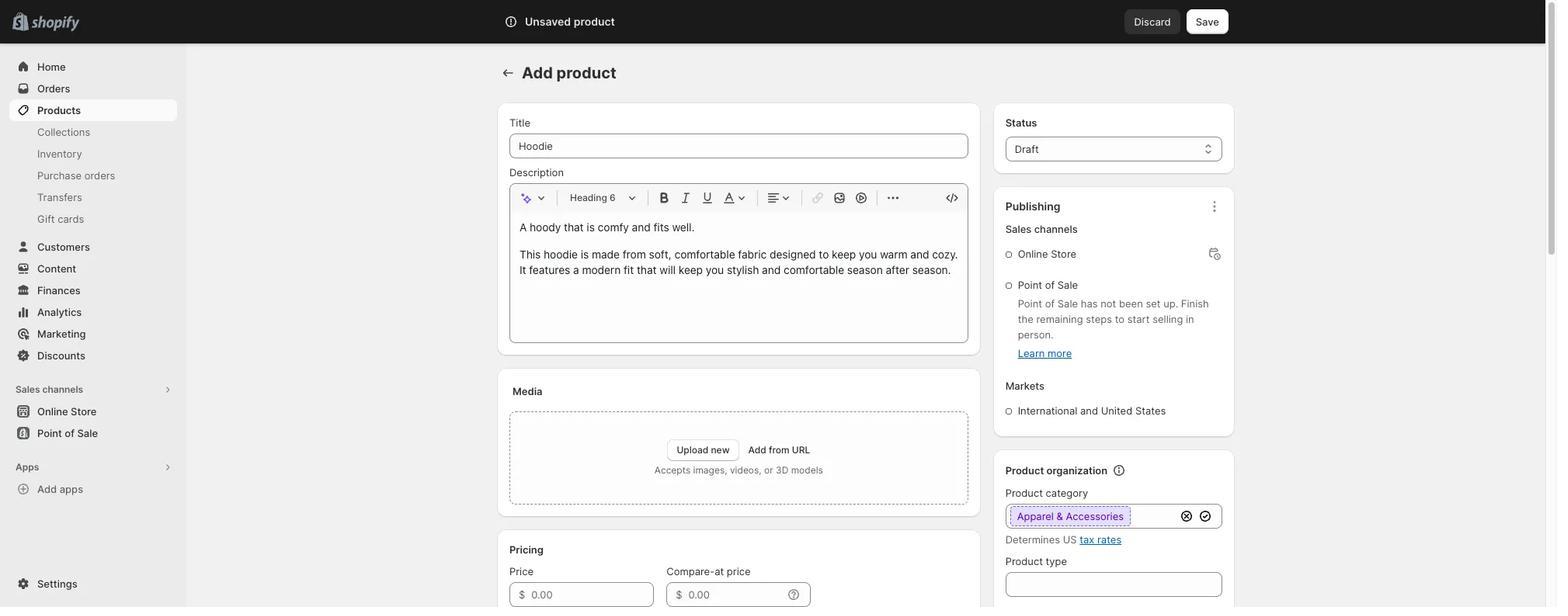 Task type: locate. For each thing, give the bounding box(es) containing it.
apps button
[[9, 457, 177, 479]]

2 vertical spatial of
[[65, 427, 75, 440]]

product right unsaved
[[574, 15, 615, 28]]

1 product from the top
[[1006, 465, 1044, 477]]

heading
[[570, 192, 607, 204]]

0 horizontal spatial point of sale
[[37, 427, 98, 440]]

url
[[792, 444, 811, 456]]

more
[[1048, 347, 1072, 360]]

at
[[715, 566, 724, 578]]

store down publishing
[[1051, 248, 1077, 260]]

online store link
[[9, 401, 177, 423]]

sale inside the point of sale has not been set up. finish the remaining steps to start selling in person. learn more
[[1058, 298, 1078, 310]]

1 horizontal spatial point of sale
[[1018, 279, 1078, 291]]

draft
[[1015, 143, 1039, 155]]

upload new
[[677, 444, 730, 456]]

point of sale
[[1018, 279, 1078, 291], [37, 427, 98, 440]]

new
[[711, 444, 730, 456]]

0 vertical spatial product
[[574, 15, 615, 28]]

store
[[1051, 248, 1077, 260], [71, 406, 97, 418]]

0 vertical spatial channels
[[1035, 223, 1078, 235]]

online store
[[1018, 248, 1077, 260], [37, 406, 97, 418]]

marketing
[[37, 328, 86, 340]]

0 vertical spatial point of sale
[[1018, 279, 1078, 291]]

discounts link
[[9, 345, 177, 367]]

1 vertical spatial of
[[1045, 298, 1055, 310]]

purchase orders link
[[9, 165, 177, 186]]

3 product from the top
[[1006, 555, 1043, 568]]

1 horizontal spatial online
[[1018, 248, 1048, 260]]

1 vertical spatial sale
[[1058, 298, 1078, 310]]

online store down sales channels button
[[37, 406, 97, 418]]

1 vertical spatial online
[[37, 406, 68, 418]]

analytics
[[37, 306, 82, 319]]

1 horizontal spatial $
[[676, 589, 683, 601]]

1 vertical spatial point
[[1018, 298, 1043, 310]]

2 $ from the left
[[676, 589, 683, 601]]

1 vertical spatial online store
[[37, 406, 97, 418]]

product down determines
[[1006, 555, 1043, 568]]

add for add from url
[[749, 444, 767, 456]]

description
[[510, 166, 564, 179]]

online store inside 'button'
[[37, 406, 97, 418]]

the
[[1018, 313, 1034, 326]]

discounts
[[37, 350, 85, 362]]

heading 6
[[570, 192, 616, 204]]

1 horizontal spatial online store
[[1018, 248, 1077, 260]]

online down publishing
[[1018, 248, 1048, 260]]

product type
[[1006, 555, 1068, 568]]

channels
[[1035, 223, 1078, 235], [42, 384, 83, 395]]

0 horizontal spatial online store
[[37, 406, 97, 418]]

price
[[727, 566, 751, 578]]

store inside 'button'
[[71, 406, 97, 418]]

finances
[[37, 284, 81, 297]]

from
[[769, 444, 790, 456]]

add inside button
[[37, 483, 57, 496]]

of inside button
[[65, 427, 75, 440]]

1 horizontal spatial sales
[[1006, 223, 1032, 235]]

customers link
[[9, 236, 177, 258]]

sales channels button
[[9, 379, 177, 401]]

sale
[[1058, 279, 1078, 291], [1058, 298, 1078, 310], [77, 427, 98, 440]]

add from url button
[[749, 444, 811, 456]]

product category
[[1006, 487, 1089, 500]]

states
[[1136, 405, 1166, 417]]

to
[[1115, 313, 1125, 326]]

2 horizontal spatial add
[[749, 444, 767, 456]]

online
[[1018, 248, 1048, 260], [37, 406, 68, 418]]

online down sales channels button
[[37, 406, 68, 418]]

of inside the point of sale has not been set up. finish the remaining steps to start selling in person. learn more
[[1045, 298, 1055, 310]]

1 $ from the left
[[519, 589, 525, 601]]

product down search
[[557, 64, 617, 82]]

1 horizontal spatial add
[[522, 64, 553, 82]]

1 vertical spatial sales
[[16, 384, 40, 395]]

sales channels down "discounts"
[[16, 384, 83, 395]]

search button
[[548, 9, 998, 34]]

$ for price
[[519, 589, 525, 601]]

0 vertical spatial add
[[522, 64, 553, 82]]

sales down publishing
[[1006, 223, 1032, 235]]

product down product organization on the bottom of page
[[1006, 487, 1043, 500]]

1 vertical spatial product
[[557, 64, 617, 82]]

add left apps
[[37, 483, 57, 496]]

online store down publishing
[[1018, 248, 1077, 260]]

add apps button
[[9, 479, 177, 500]]

sales channels down publishing
[[1006, 223, 1078, 235]]

point of sale inside button
[[37, 427, 98, 440]]

product up product category
[[1006, 465, 1044, 477]]

point inside the point of sale has not been set up. finish the remaining steps to start selling in person. learn more
[[1018, 298, 1043, 310]]

0 vertical spatial product
[[1006, 465, 1044, 477]]

store down sales channels button
[[71, 406, 97, 418]]

or
[[765, 465, 774, 476]]

1 vertical spatial channels
[[42, 384, 83, 395]]

1 vertical spatial sales channels
[[16, 384, 83, 395]]

customers
[[37, 241, 90, 253]]

channels down "discounts"
[[42, 384, 83, 395]]

cards
[[58, 213, 84, 225]]

Title text field
[[510, 134, 969, 158]]

$ down compare-
[[676, 589, 683, 601]]

0 horizontal spatial channels
[[42, 384, 83, 395]]

Price text field
[[532, 583, 654, 608]]

Compare-at price text field
[[689, 583, 783, 608]]

images,
[[693, 465, 728, 476]]

of
[[1045, 279, 1055, 291], [1045, 298, 1055, 310], [65, 427, 75, 440]]

selling
[[1153, 313, 1184, 326]]

0 vertical spatial point
[[1018, 279, 1043, 291]]

0 horizontal spatial add
[[37, 483, 57, 496]]

0 horizontal spatial sales
[[16, 384, 40, 395]]

1 vertical spatial add
[[749, 444, 767, 456]]

add up title
[[522, 64, 553, 82]]

2 vertical spatial point
[[37, 427, 62, 440]]

2 vertical spatial product
[[1006, 555, 1043, 568]]

compare-at price
[[667, 566, 751, 578]]

organization
[[1047, 465, 1108, 477]]

pricing
[[510, 544, 544, 556]]

person.
[[1018, 329, 1054, 341]]

1 vertical spatial point of sale
[[37, 427, 98, 440]]

channels down publishing
[[1035, 223, 1078, 235]]

0 vertical spatial online
[[1018, 248, 1048, 260]]

learn
[[1018, 347, 1045, 360]]

2 product from the top
[[1006, 487, 1043, 500]]

orders link
[[9, 78, 177, 99]]

2 vertical spatial sale
[[77, 427, 98, 440]]

point of sale down online store 'button'
[[37, 427, 98, 440]]

determines us tax rates
[[1006, 534, 1122, 546]]

0 vertical spatial store
[[1051, 248, 1077, 260]]

has
[[1081, 298, 1098, 310]]

product
[[1006, 465, 1044, 477], [1006, 487, 1043, 500], [1006, 555, 1043, 568]]

purchase
[[37, 169, 82, 182]]

not
[[1101, 298, 1117, 310]]

0 vertical spatial sale
[[1058, 279, 1078, 291]]

1 vertical spatial product
[[1006, 487, 1043, 500]]

$ down price
[[519, 589, 525, 601]]

content link
[[9, 258, 177, 280]]

1 vertical spatial store
[[71, 406, 97, 418]]

1 horizontal spatial sales channels
[[1006, 223, 1078, 235]]

gift cards
[[37, 213, 84, 225]]

0 horizontal spatial online
[[37, 406, 68, 418]]

2 vertical spatial add
[[37, 483, 57, 496]]

0 vertical spatial online store
[[1018, 248, 1077, 260]]

channels inside sales channels button
[[42, 384, 83, 395]]

sales
[[1006, 223, 1032, 235], [16, 384, 40, 395]]

add left the 'from'
[[749, 444, 767, 456]]

sales down "discounts"
[[16, 384, 40, 395]]

3d
[[776, 465, 789, 476]]

0 horizontal spatial $
[[519, 589, 525, 601]]

price
[[510, 566, 534, 578]]

0 horizontal spatial sales channels
[[16, 384, 83, 395]]

point of sale up remaining
[[1018, 279, 1078, 291]]

status
[[1006, 117, 1038, 129]]

heading 6 button
[[564, 189, 642, 207]]

0 horizontal spatial store
[[71, 406, 97, 418]]

add product
[[522, 64, 617, 82]]



Task type: describe. For each thing, give the bounding box(es) containing it.
finish
[[1182, 298, 1209, 310]]

compare-
[[667, 566, 715, 578]]

unsaved
[[525, 15, 571, 28]]

accepts images, videos, or 3d models
[[655, 465, 823, 476]]

0 vertical spatial sales
[[1006, 223, 1032, 235]]

category
[[1046, 487, 1089, 500]]

in
[[1186, 313, 1195, 326]]

collections
[[37, 126, 90, 138]]

international
[[1018, 405, 1078, 417]]

type
[[1046, 555, 1068, 568]]

sales inside button
[[16, 384, 40, 395]]

steps
[[1086, 313, 1113, 326]]

and
[[1081, 405, 1099, 417]]

settings link
[[9, 573, 177, 595]]

us
[[1063, 534, 1077, 546]]

apps
[[16, 461, 39, 473]]

sales channels inside button
[[16, 384, 83, 395]]

home
[[37, 61, 66, 73]]

inventory
[[37, 148, 82, 160]]

markets
[[1006, 380, 1045, 392]]

point of sale link
[[9, 423, 177, 444]]

collections link
[[9, 121, 177, 143]]

learn more link
[[1018, 347, 1072, 360]]

been
[[1119, 298, 1143, 310]]

6
[[610, 192, 616, 204]]

purchase orders
[[37, 169, 115, 182]]

product organization
[[1006, 465, 1108, 477]]

united
[[1101, 405, 1133, 417]]

determines
[[1006, 534, 1061, 546]]

finances link
[[9, 280, 177, 301]]

home link
[[9, 56, 177, 78]]

gift cards link
[[9, 208, 177, 230]]

tax
[[1080, 534, 1095, 546]]

product for product category
[[1006, 487, 1043, 500]]

add for add apps
[[37, 483, 57, 496]]

1 horizontal spatial channels
[[1035, 223, 1078, 235]]

content
[[37, 263, 76, 275]]

settings
[[37, 578, 77, 590]]

shopify image
[[31, 16, 79, 32]]

product for product type
[[1006, 555, 1043, 568]]

$ for compare-at price
[[676, 589, 683, 601]]

point inside button
[[37, 427, 62, 440]]

media
[[513, 385, 543, 398]]

transfers link
[[9, 186, 177, 208]]

marketing link
[[9, 323, 177, 345]]

discard
[[1135, 16, 1171, 28]]

upload new button
[[668, 440, 739, 461]]

products
[[37, 104, 81, 117]]

product for add product
[[557, 64, 617, 82]]

online store button
[[0, 401, 186, 423]]

videos,
[[730, 465, 762, 476]]

international and united states
[[1018, 405, 1166, 417]]

set
[[1146, 298, 1161, 310]]

add apps
[[37, 483, 83, 496]]

add for add product
[[522, 64, 553, 82]]

start
[[1128, 313, 1150, 326]]

Product category text field
[[1006, 504, 1176, 529]]

product for unsaved product
[[574, 15, 615, 28]]

save button
[[1187, 9, 1229, 34]]

title
[[510, 117, 531, 129]]

publishing
[[1006, 200, 1061, 213]]

discard button
[[1125, 9, 1181, 34]]

tax rates link
[[1080, 534, 1122, 546]]

unsaved product
[[525, 15, 615, 28]]

transfers
[[37, 191, 82, 204]]

inventory link
[[9, 143, 177, 165]]

product for product organization
[[1006, 465, 1044, 477]]

orders
[[37, 82, 70, 95]]

apps
[[60, 483, 83, 496]]

0 vertical spatial sales channels
[[1006, 223, 1078, 235]]

online inside 'button'
[[37, 406, 68, 418]]

search
[[573, 16, 607, 28]]

save
[[1196, 16, 1220, 28]]

rates
[[1098, 534, 1122, 546]]

models
[[791, 465, 823, 476]]

up.
[[1164, 298, 1179, 310]]

add from url
[[749, 444, 811, 456]]

accepts
[[655, 465, 691, 476]]

upload
[[677, 444, 709, 456]]

gift
[[37, 213, 55, 225]]

1 horizontal spatial store
[[1051, 248, 1077, 260]]

analytics link
[[9, 301, 177, 323]]

Product type text field
[[1006, 573, 1223, 597]]

point of sale button
[[0, 423, 186, 444]]

sale inside button
[[77, 427, 98, 440]]

0 vertical spatial of
[[1045, 279, 1055, 291]]



Task type: vqa. For each thing, say whether or not it's contained in the screenshot.
bottom Product
yes



